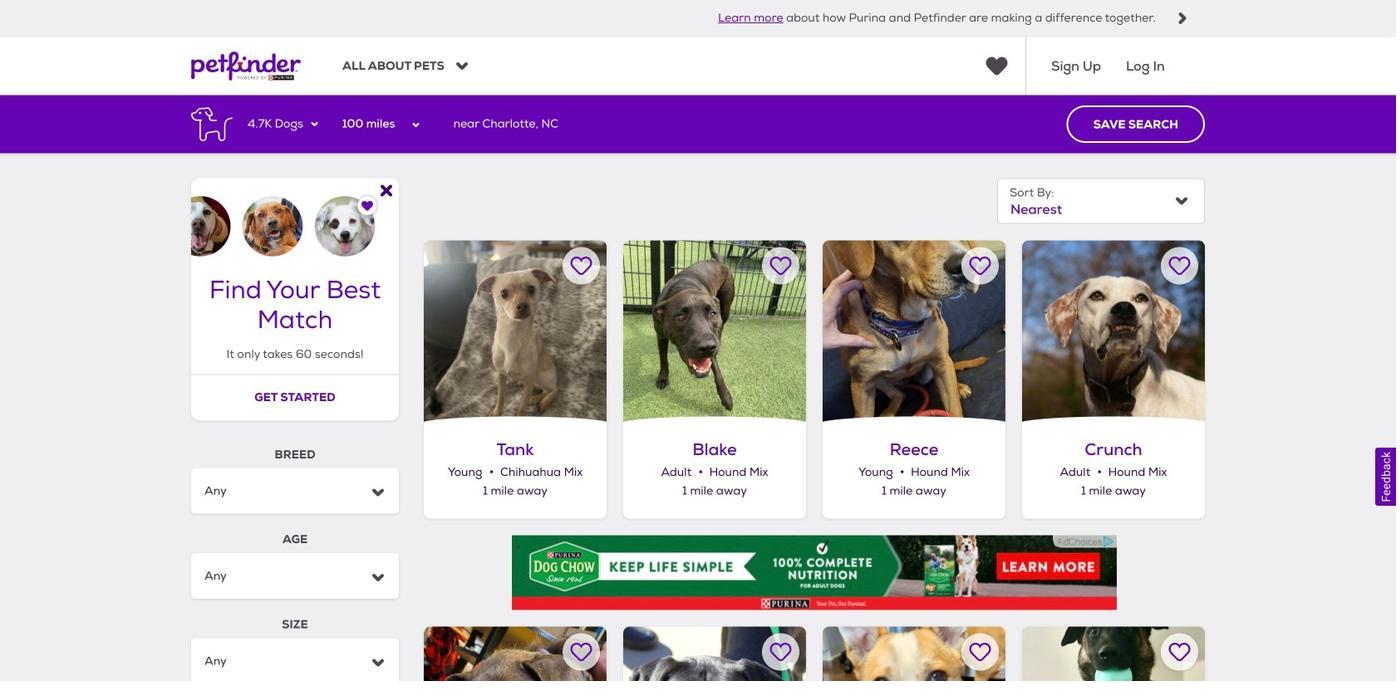 Task type: locate. For each thing, give the bounding box(es) containing it.
blake, adoptable dog, adult male hound mix, 1 mile away. image
[[623, 241, 806, 423]]

tank, adoptable dog, young male chihuahua mix, 1 mile away. image
[[424, 241, 607, 423]]

advertisement element
[[512, 536, 1117, 611]]

norbert, adoptable dog, young male jack russell terrier mix, 1 mile away. image
[[823, 627, 1006, 682]]

petfinder home image
[[191, 37, 301, 95]]

main content
[[0, 95, 1396, 682]]

reece, adoptable dog, young female hound mix, 1 mile away. image
[[823, 241, 1006, 423]]



Task type: describe. For each thing, give the bounding box(es) containing it.
potential dog matches image
[[191, 178, 399, 257]]

kris, adoptable dog, adult male belgian shepherd / malinois & german shepherd dog mix, 1 mile away. image
[[1022, 627, 1205, 682]]

allegra, adoptable dog, adult female terrier mix, 1 mile away. image
[[424, 627, 607, 682]]

clara, adoptable dog, adult female labrador retriever mix, 1 mile away. image
[[623, 627, 806, 682]]

crunch, adoptable dog, adult male hound mix, 1 mile away. image
[[1022, 241, 1205, 423]]



Task type: vqa. For each thing, say whether or not it's contained in the screenshot.
Clara, adoptable Dog, Adult Female Labrador Retriever Mix, 1 mile away. image
yes



